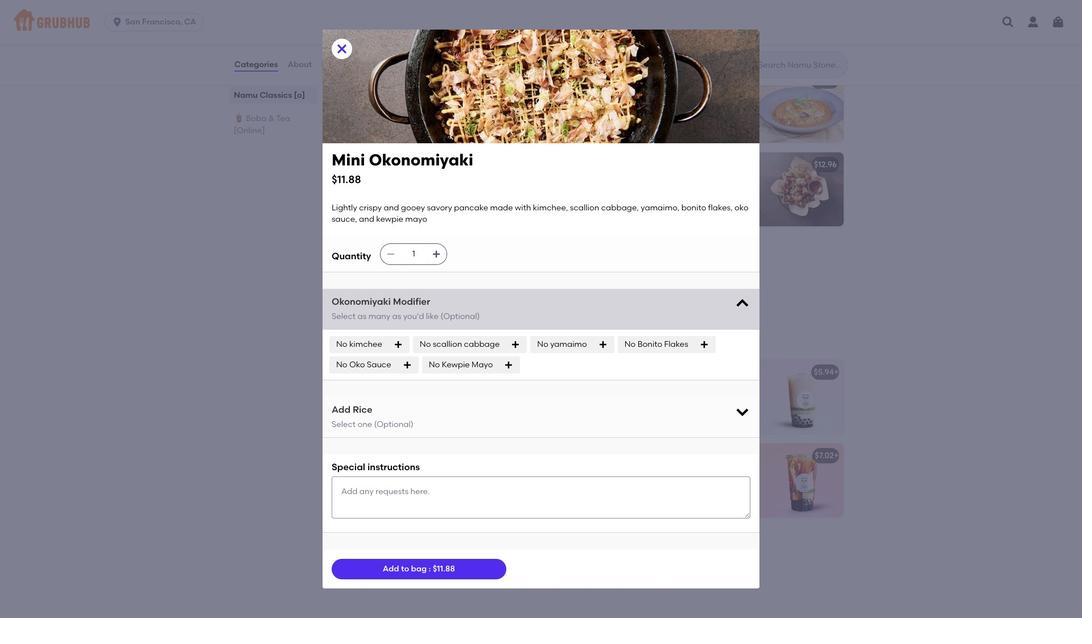 Task type: locate. For each thing, give the bounding box(es) containing it.
1 horizontal spatial add
[[383, 565, 399, 574]]

1 horizontal spatial of
[[711, 176, 719, 186]]

no oko sauce
[[336, 360, 391, 370]]

topo chico sparkling water
[[350, 535, 459, 545]]

1 vertical spatial korean
[[605, 451, 633, 461]]

1 horizontal spatial free)
[[654, 115, 672, 125]]

+ for $5.94
[[834, 368, 839, 377]]

on down 7
[[350, 104, 360, 114]]

mini okonomiyaki
[[350, 160, 420, 170]]

special instructions
[[332, 462, 420, 473]]

koshihikari inside two sunny side up eggs, namu's famous dashi gravy and koshihikari rice. (gluten-free)
[[700, 104, 740, 114]]

1 select from the top
[[332, 312, 356, 321]]

rice. inside 7 vegetables, tofu, kimchee, sesame on a bed of sizzling koshihikari rice. finished with other bro co. evoo and nori. served with our namu stonepot sauce. (vegan, gluten-free)
[[467, 104, 483, 114]]

a
[[362, 104, 367, 114], [394, 407, 399, 417]]

add
[[332, 405, 351, 416], [383, 565, 399, 574]]

1 vertical spatial famous
[[689, 199, 718, 209]]

$11.88 right ":"
[[433, 565, 455, 574]]

-
[[438, 368, 441, 377], [369, 430, 373, 440], [405, 451, 408, 461], [657, 451, 660, 461]]

$11.88 down sauce.
[[332, 173, 361, 186]]

free) down namu
[[436, 139, 454, 148]]

namu
[[341, 42, 377, 56], [350, 76, 374, 86], [234, 91, 258, 100]]

famous down serving
[[689, 199, 718, 209]]

& down categories 'button'
[[269, 114, 275, 124]]

fried down most at the top right of the page
[[605, 199, 622, 209]]

0 horizontal spatial of
[[386, 104, 394, 114]]

svg image
[[1002, 15, 1015, 29], [1052, 15, 1065, 29], [112, 17, 123, 28], [387, 250, 396, 259], [432, 250, 441, 259], [394, 340, 403, 350], [511, 340, 520, 350], [700, 340, 709, 350], [504, 361, 514, 370]]

gluten- down serving
[[698, 188, 725, 197]]

0 vertical spatial crisp
[[677, 188, 696, 197]]

no for no bonito flakes
[[625, 340, 636, 349]]

0 vertical spatial sauce
[[605, 211, 628, 220]]

tofu
[[399, 283, 414, 292]]

and up tofu on the top left of page
[[419, 211, 435, 220]]

1 vertical spatial crispy
[[359, 203, 382, 213]]

add up iced
[[332, 405, 351, 416]]

a inside 7 vegetables, tofu, kimchee, sesame on a bed of sizzling koshihikari rice. finished with other bro co. evoo and nori. served with our namu stonepot sauce. (vegan, gluten-free)
[[362, 104, 367, 114]]

0 vertical spatial fried
[[605, 199, 622, 209]]

flakes,
[[708, 203, 733, 213], [350, 211, 374, 220]]

scallion
[[350, 199, 379, 209], [570, 203, 599, 213], [433, 340, 462, 349]]

0 horizontal spatial classics
[[260, 91, 292, 100]]

from
[[437, 384, 456, 393]]

1 vertical spatial sauce
[[416, 283, 440, 292]]

rice. down sesame
[[467, 104, 483, 114]]

7 vegetables, tofu, kimchee, sesame on a bed of sizzling koshihikari rice. finished with other bro co. evoo and nori. served with our namu stonepot sauce. (vegan, gluten-free)
[[350, 92, 489, 148]]

(gluten-
[[623, 115, 654, 125]]

sauce down most at the top right of the page
[[605, 211, 628, 220]]

rice
[[414, 76, 431, 86], [353, 405, 373, 416]]

- left 0%,
[[369, 430, 373, 440]]

savory down stonepot
[[445, 176, 470, 186]]

0 vertical spatial korean
[[350, 283, 378, 292]]

0 vertical spatial $11.88
[[332, 173, 361, 186]]

add left to
[[383, 565, 399, 574]]

no down like
[[420, 340, 431, 349]]

okonomiyaki modifier select as many as you'd like (optional)
[[332, 297, 480, 321]]

gluten-
[[408, 139, 436, 148], [698, 188, 725, 197], [408, 260, 435, 269]]

no for no yamaimo
[[537, 340, 549, 349]]

1 vertical spatial lightly
[[332, 203, 357, 213]]

0 horizontal spatial a
[[362, 104, 367, 114]]

$12.96
[[814, 160, 837, 170]]

our down bro on the left of the page
[[414, 127, 427, 137]]

2 vertical spatial gluten-
[[408, 260, 435, 269]]

sauce,
[[392, 211, 418, 220], [332, 215, 357, 224]]

select up no kimchee
[[332, 312, 356, 321]]

1 vertical spatial gooey
[[401, 203, 425, 213]]

add inside add rice select one (optional)
[[332, 405, 351, 416]]

a up boba.
[[394, 407, 399, 417]]

namu classics [o] down categories 'button'
[[234, 91, 305, 100]]

fried left "tofu"
[[380, 283, 397, 292]]

vegetables,
[[356, 92, 401, 102]]

$18.36
[[813, 76, 837, 86]]

fried
[[605, 199, 622, 209], [380, 283, 397, 292]]

svg image
[[335, 42, 349, 56], [735, 296, 751, 312], [599, 340, 608, 350], [403, 361, 412, 370], [735, 404, 751, 420]]

or
[[445, 395, 453, 405]]

served down the
[[350, 271, 377, 281]]

0 horizontal spatial fried
[[380, 283, 397, 292]]

🧋 up oko
[[341, 334, 354, 348]]

1 vertical spatial on
[[442, 283, 451, 292]]

mochiko fried tofu
[[350, 244, 423, 253]]

and up fried
[[384, 203, 399, 213]]

no scallion cabbage
[[420, 340, 500, 349]]

fried inside the best, crisp gluten-free tofu. served with our famous "kft" korean fried tofu sauce on the side.
[[380, 283, 397, 292]]

mini for mini okonomiyaki $11.88
[[332, 150, 365, 170]]

0 vertical spatial rice.
[[467, 104, 483, 114]]

stonepot
[[453, 127, 488, 137]]

7
[[350, 92, 354, 102]]

namu up reviews
[[341, 42, 377, 56]]

1 horizontal spatial rice
[[414, 76, 431, 86]]

lightly crispy and gooey savory pancake made with kimchee, scallion cabbage, yamaimo, bonito flakes, oko sauce, and kewpie mayo
[[350, 176, 488, 220], [332, 203, 751, 224]]

side.
[[468, 283, 486, 292]]

free) down gravy
[[654, 115, 672, 125]]

0 vertical spatial select
[[332, 312, 356, 321]]

1 horizontal spatial as
[[383, 407, 392, 417]]

0 horizontal spatial 🧋
[[234, 114, 244, 124]]

rice inside add rice select one (optional)
[[353, 405, 373, 416]]

crispy down mini okonomiyaki
[[377, 176, 400, 186]]

best
[[658, 188, 675, 197]]

black
[[380, 368, 402, 377]]

our up "tofu"
[[397, 271, 409, 281]]

0 vertical spatial on
[[350, 104, 360, 114]]

1 horizontal spatial served
[[456, 407, 482, 417]]

tofu,
[[402, 92, 420, 102]]

1 vertical spatial rice
[[353, 405, 373, 416]]

2 koshihikari from the left
[[700, 104, 740, 114]]

0 horizontal spatial bonito
[[461, 199, 486, 209]]

gooey up tofu on the top left of page
[[401, 203, 425, 213]]

loco moco image
[[759, 69, 844, 143]]

0 horizontal spatial &
[[269, 114, 275, 124]]

1 horizontal spatial $11.88
[[433, 565, 455, 574]]

1 vertical spatial add
[[383, 565, 399, 574]]

mini inside mini okonomiyaki $11.88
[[332, 150, 365, 170]]

famous
[[605, 104, 634, 114], [689, 199, 718, 209], [411, 271, 440, 281]]

0 horizontal spatial free)
[[436, 139, 454, 148]]

free up "kfc"
[[725, 188, 741, 197]]

crisp
[[677, 188, 696, 197], [387, 260, 406, 269]]

free)
[[654, 115, 672, 125], [436, 139, 454, 148]]

0 horizontal spatial free
[[435, 260, 451, 269]]

gluten- down namu
[[408, 139, 436, 148]]

up
[[663, 92, 673, 102]]

"kft"
[[442, 271, 464, 281]]

(optional) right like
[[441, 312, 480, 321]]

and down eggs,
[[682, 104, 698, 114]]

korean tiger - boba image
[[759, 444, 844, 518]]

🧋
[[234, 114, 244, 124], [341, 334, 354, 348]]

pancake
[[350, 188, 384, 197], [454, 203, 488, 213]]

tea up tea
[[422, 368, 436, 377]]

sauce right "tofu"
[[416, 283, 440, 292]]

& right kimchee
[[392, 334, 401, 348]]

rice. down two
[[605, 115, 621, 125]]

0 vertical spatial of
[[386, 104, 394, 114]]

1 vertical spatial free
[[435, 260, 451, 269]]

okonomiyaki for mini okonomiyaki $11.88
[[369, 150, 474, 170]]

no yamaimo
[[537, 340, 587, 349]]

tea down about button
[[276, 114, 290, 124]]

of right the bed at the top
[[386, 104, 394, 114]]

gooey down mini okonomiyaki
[[419, 176, 443, 186]]

made
[[386, 188, 409, 197], [490, 203, 513, 213]]

categories button
[[234, 44, 279, 85]]

$6.48
[[558, 451, 579, 461]]

1 horizontal spatial sauce
[[605, 211, 628, 220]]

0 vertical spatial add
[[332, 405, 351, 416]]

kimchee, inside 7 vegetables, tofu, kimchee, sesame on a bed of sizzling koshihikari rice. finished with other bro co. evoo and nori. served with our namu stonepot sauce. (vegan, gluten-free)
[[422, 92, 457, 102]]

1 vertical spatial rice.
[[605, 115, 621, 125]]

$6.48 +
[[558, 451, 584, 461]]

cabbage, down mini okonomiyaki $11.88 on the left top of the page
[[381, 199, 419, 209]]

gluten- inside the a perfect appetizer serving of our most popular best crisp gluten-free fried chicken with our famous "kfc" sauce
[[698, 188, 725, 197]]

$5.94 +
[[814, 368, 839, 377]]

no left kimchee
[[336, 340, 347, 349]]

ca
[[184, 17, 196, 27]]

with
[[382, 115, 398, 125], [396, 127, 412, 137], [411, 188, 427, 197], [656, 199, 672, 209], [515, 203, 531, 213], [379, 271, 395, 281], [374, 395, 390, 405], [369, 418, 385, 428]]

tea
[[422, 384, 435, 393]]

1 vertical spatial &
[[392, 334, 401, 348]]

a up finished
[[362, 104, 367, 114]]

add for add rice
[[332, 405, 351, 416]]

crisp down fried
[[387, 260, 406, 269]]

kewpie up mochiko fried tofu
[[376, 215, 403, 224]]

as right milk
[[383, 407, 392, 417]]

cabbage,
[[381, 199, 419, 209], [601, 203, 639, 213]]

as
[[358, 312, 367, 321], [392, 312, 401, 321], [383, 407, 392, 417]]

latte
[[382, 451, 403, 461]]

san francisco, ca button
[[104, 13, 208, 31]]

free
[[725, 188, 741, 197], [435, 260, 451, 269]]

no kimchee
[[336, 340, 382, 349]]

namu up 7
[[350, 76, 374, 86]]

okonomiyaki for mini okonomiyaki
[[368, 160, 420, 170]]

0 horizontal spatial namu classics [o]
[[234, 91, 305, 100]]

fried for chicken
[[605, 199, 622, 209]]

bed
[[369, 104, 384, 114]]

0 horizontal spatial on
[[350, 104, 360, 114]]

best,
[[366, 260, 385, 269]]

1 vertical spatial a
[[394, 407, 399, 417]]

1 horizontal spatial on
[[442, 283, 451, 292]]

0 vertical spatial [online]
[[234, 126, 265, 135]]

0 vertical spatial lightly
[[350, 176, 375, 186]]

aroma.
[[457, 384, 486, 393]]

0 horizontal spatial korean
[[350, 283, 378, 292]]

no left bonito
[[625, 340, 636, 349]]

our inside 7 vegetables, tofu, kimchee, sesame on a bed of sizzling koshihikari rice. finished with other bro co. evoo and nori. served with our namu stonepot sauce. (vegan, gluten-free)
[[414, 127, 427, 137]]

okonomiyaki down the (vegan,
[[368, 160, 420, 170]]

gluten- inside 7 vegetables, tofu, kimchee, sesame on a bed of sizzling koshihikari rice. finished with other bro co. evoo and nori. served with our namu stonepot sauce. (vegan, gluten-free)
[[408, 139, 436, 148]]

yamaimo, up tofu on the top left of page
[[421, 199, 460, 209]]

on inside 7 vegetables, tofu, kimchee, sesame on a bed of sizzling koshihikari rice. finished with other bro co. evoo and nori. served with our namu stonepot sauce. (vegan, gluten-free)
[[350, 104, 360, 114]]

and up stonepot
[[472, 115, 487, 125]]

select inside add rice select one (optional)
[[332, 420, 356, 429]]

lightly down mini okonomiyaki
[[350, 176, 375, 186]]

side
[[646, 92, 661, 102]]

- up from
[[438, 368, 441, 377]]

rice up tofu,
[[414, 76, 431, 86]]

1 horizontal spatial oko
[[735, 203, 749, 213]]

crisp down serving
[[677, 188, 696, 197]]

kewpie
[[442, 360, 470, 370]]

our inside the best, crisp gluten-free tofu. served with our famous "kft" korean fried tofu sauce on the side.
[[397, 271, 409, 281]]

boba.
[[387, 418, 409, 428]]

korean left tiger
[[605, 451, 633, 461]]

famous down two
[[605, 104, 634, 114]]

rice. inside two sunny side up eggs, namu's famous dashi gravy and koshihikari rice. (gluten-free)
[[605, 115, 621, 125]]

mayo up tofu.
[[466, 211, 488, 220]]

1 horizontal spatial famous
[[605, 104, 634, 114]]

tea down you'd at the bottom of page
[[404, 334, 425, 348]]

1 koshihikari from the left
[[424, 104, 465, 114]]

fried for tofu
[[380, 283, 397, 292]]

on left the
[[442, 283, 451, 292]]

🧋 down categories 'button'
[[234, 114, 244, 124]]

famous inside the a perfect appetizer serving of our most popular best crisp gluten-free fried chicken with our famous "kfc" sauce
[[689, 199, 718, 209]]

crispy up mochiko
[[359, 203, 382, 213]]

1 vertical spatial $11.88
[[433, 565, 455, 574]]

0 horizontal spatial (optional)
[[374, 420, 414, 429]]

kewpie up tofu.
[[437, 211, 464, 220]]

1 vertical spatial kimchee,
[[429, 188, 464, 197]]

yamaimo, down best
[[641, 203, 680, 213]]

🧋 boba & tea [online]
[[234, 114, 290, 135], [341, 334, 477, 348]]

namu for 7 vegetables, tofu, kimchee, sesame on a bed of sizzling koshihikari rice. finished with other bro co. evoo and nori. served with our namu stonepot sauce. (vegan, gluten-free)
[[350, 76, 374, 86]]

2 select from the top
[[332, 420, 356, 429]]

1 vertical spatial select
[[332, 420, 356, 429]]

special
[[332, 462, 365, 473]]

sizzling
[[396, 104, 423, 114]]

0 horizontal spatial [o]
[[294, 91, 305, 100]]

a
[[605, 176, 611, 186]]

fried inside the a perfect appetizer serving of our most popular best crisp gluten-free fried chicken with our famous "kfc" sauce
[[605, 199, 622, 209]]

as left you'd at the bottom of page
[[392, 312, 401, 321]]

0 horizontal spatial pancake
[[350, 188, 384, 197]]

no left oko
[[336, 360, 347, 370]]

serving
[[681, 176, 709, 186]]

0 vertical spatial made
[[386, 188, 409, 197]]

koshihikari down namu's at the right top
[[700, 104, 740, 114]]

0 horizontal spatial rice.
[[467, 104, 483, 114]]

the best, crisp gluten-free tofu. served with our famous "kft" korean fried tofu sauce on the side.
[[350, 260, 486, 292]]

1 horizontal spatial scallion
[[433, 340, 462, 349]]

0 horizontal spatial sauce
[[416, 283, 440, 292]]

0 vertical spatial &
[[269, 114, 275, 124]]

as inside handpicked black tea from aroma. made with organic dairy or choose oat milk as a vegan option. served iced with boba. choose sweetness level - 0%, 25%, 50%, 75%, 100%
[[383, 407, 392, 417]]

koshihikari up co.
[[424, 104, 465, 114]]

with inside the a perfect appetizer serving of our most popular best crisp gluten-free fried chicken with our famous "kfc" sauce
[[656, 199, 672, 209]]

1 vertical spatial crisp
[[387, 260, 406, 269]]

0 horizontal spatial add
[[332, 405, 351, 416]]

lightly up mochiko
[[332, 203, 357, 213]]

50%,
[[411, 430, 430, 440]]

1 vertical spatial fried
[[380, 283, 397, 292]]

mayo
[[472, 360, 493, 370]]

you'd
[[403, 312, 424, 321]]

matcha latte - boba image
[[504, 444, 589, 518]]

Input item quantity number field
[[401, 244, 426, 265]]

namu down categories 'button'
[[234, 91, 258, 100]]

organic
[[392, 395, 422, 405]]

rice up iced
[[353, 405, 373, 416]]

sesame
[[459, 92, 489, 102]]

classics
[[380, 42, 430, 56], [260, 91, 292, 100]]

1 horizontal spatial (optional)
[[441, 312, 480, 321]]

scallion left chicken
[[570, 203, 599, 213]]

1 horizontal spatial free
[[725, 188, 741, 197]]

$11.88 inside mini okonomiyaki $11.88
[[332, 173, 361, 186]]

savory down mini okonomiyaki $11.88 on the left top of the page
[[427, 203, 452, 213]]

san
[[125, 17, 140, 27]]

- inside handpicked black tea from aroma. made with organic dairy or choose oat milk as a vegan option. served iced with boba. choose sweetness level - 0%, 25%, 50%, 75%, 100%
[[369, 430, 373, 440]]

okonomiyaki inside mini okonomiyaki $11.88
[[369, 150, 474, 170]]

0 horizontal spatial famous
[[411, 271, 440, 281]]

crispy
[[377, 176, 400, 186], [359, 203, 382, 213]]

1 horizontal spatial namu classics [o]
[[341, 42, 450, 56]]

our up "kfc"
[[720, 176, 733, 186]]

korean down the
[[350, 283, 378, 292]]

namu classics [o] up stonepot
[[341, 42, 450, 56]]

no left kewpie
[[429, 360, 440, 370]]

select up the level
[[332, 420, 356, 429]]

- right tiger
[[657, 451, 660, 461]]

chicken
[[624, 199, 654, 209]]

classics up stonepot
[[380, 42, 430, 56]]

no left yamaimo
[[537, 340, 549, 349]]

oat
[[350, 407, 363, 417]]

0 horizontal spatial rice
[[353, 405, 373, 416]]

sauce, up mochiko
[[332, 215, 357, 224]]

2 horizontal spatial famous
[[689, 199, 718, 209]]

cabbage
[[464, 340, 500, 349]]

sauce, up tofu on the top left of page
[[392, 211, 418, 220]]

sparkling
[[396, 535, 434, 545]]

koshihikari inside 7 vegetables, tofu, kimchee, sesame on a bed of sizzling koshihikari rice. finished with other bro co. evoo and nori. served with our namu stonepot sauce. (vegan, gluten-free)
[[424, 104, 465, 114]]

our
[[414, 127, 427, 137], [720, 176, 733, 186], [674, 199, 687, 209], [397, 271, 409, 281]]

namu stonepot rice image
[[504, 69, 589, 143]]

served down choose
[[456, 407, 482, 417]]

free inside the a perfect appetizer serving of our most popular best crisp gluten-free fried chicken with our famous "kfc" sauce
[[725, 188, 741, 197]]

1 horizontal spatial [o]
[[433, 42, 450, 56]]

free up "kft"
[[435, 260, 451, 269]]

famous up "tofu"
[[411, 271, 440, 281]]

boba right tiger
[[662, 451, 683, 461]]

served inside the best, crisp gluten-free tofu. served with our famous "kft" korean fried tofu sauce on the side.
[[350, 271, 377, 281]]

0 horizontal spatial koshihikari
[[424, 104, 465, 114]]

1 horizontal spatial made
[[490, 203, 513, 213]]

korean tiger - boba
[[605, 451, 683, 461]]

1 vertical spatial 🧋
[[341, 334, 354, 348]]

water
[[435, 535, 459, 545]]

level
[[350, 430, 367, 440]]

1 horizontal spatial &
[[392, 334, 401, 348]]

mini okonomiyaki image
[[504, 153, 589, 227]]

0 horizontal spatial scallion
[[350, 199, 379, 209]]

reviews
[[322, 60, 353, 69]]

0 vertical spatial classics
[[380, 42, 430, 56]]

+ for $6.48
[[579, 451, 584, 461]]

(optional) up 25%,
[[374, 420, 414, 429]]

0 vertical spatial 🧋 boba & tea [online]
[[234, 114, 290, 135]]

cabbage, down most at the top right of the page
[[601, 203, 639, 213]]

flakes, up mochiko
[[350, 211, 374, 220]]

[o]
[[433, 42, 450, 56], [294, 91, 305, 100]]

of
[[386, 104, 394, 114], [711, 176, 719, 186]]

mayo up tofu on the top left of page
[[405, 215, 427, 224]]

0 vertical spatial famous
[[605, 104, 634, 114]]

of inside 7 vegetables, tofu, kimchee, sesame on a bed of sizzling koshihikari rice. finished with other bro co. evoo and nori. served with our namu stonepot sauce. (vegan, gluten-free)
[[386, 104, 394, 114]]

1 vertical spatial savory
[[427, 203, 452, 213]]

as left many
[[358, 312, 367, 321]]

select inside okonomiyaki modifier select as many as you'd like (optional)
[[332, 312, 356, 321]]



Task type: describe. For each thing, give the bounding box(es) containing it.
matcha
[[350, 451, 380, 461]]

classic black milk tea - boba
[[350, 368, 464, 377]]

1 horizontal spatial kewpie
[[437, 211, 464, 220]]

0 horizontal spatial flakes,
[[350, 211, 374, 220]]

add to bag : $11.88
[[383, 565, 455, 574]]

1 vertical spatial classics
[[260, 91, 292, 100]]

most
[[605, 188, 624, 197]]

1 horizontal spatial cabbage,
[[601, 203, 639, 213]]

with inside the best, crisp gluten-free tofu. served with our famous "kft" korean fried tofu sauce on the side.
[[379, 271, 395, 281]]

add for add to bag
[[383, 565, 399, 574]]

free inside the best, crisp gluten-free tofu. served with our famous "kft" korean fried tofu sauce on the side.
[[435, 260, 451, 269]]

sweetness
[[443, 418, 483, 428]]

"kfc"
[[720, 199, 743, 209]]

0 vertical spatial savory
[[445, 176, 470, 186]]

1 horizontal spatial 🧋
[[341, 334, 354, 348]]

namu's
[[698, 92, 727, 102]]

boba down many
[[357, 334, 389, 348]]

matcha latte - boba
[[350, 451, 431, 461]]

$5.94
[[814, 368, 834, 377]]

choose
[[411, 418, 441, 428]]

0 horizontal spatial cabbage,
[[381, 199, 419, 209]]

1 horizontal spatial classics
[[380, 42, 430, 56]]

bro
[[422, 115, 436, 125]]

1 vertical spatial [online]
[[428, 334, 477, 348]]

sauce
[[367, 360, 391, 370]]

0 vertical spatial rice
[[414, 76, 431, 86]]

0 horizontal spatial mayo
[[405, 215, 427, 224]]

select for okonomiyaki
[[332, 312, 356, 321]]

korean inside the best, crisp gluten-free tofu. served with our famous "kft" korean fried tofu sauce on the side.
[[350, 283, 378, 292]]

bonito
[[638, 340, 663, 349]]

of inside the a perfect appetizer serving of our most popular best crisp gluten-free fried chicken with our famous "kfc" sauce
[[711, 176, 719, 186]]

loco
[[605, 76, 624, 86]]

main navigation navigation
[[0, 0, 1082, 44]]

0 vertical spatial gooey
[[419, 176, 443, 186]]

tofu
[[407, 244, 423, 253]]

and up mochiko
[[359, 215, 374, 224]]

like
[[426, 312, 439, 321]]

no bonito flakes
[[625, 340, 689, 349]]

flakes
[[664, 340, 689, 349]]

two
[[605, 92, 619, 102]]

mini for mini okonomiyaki
[[350, 160, 366, 170]]

namu stonepot rice
[[350, 76, 431, 86]]

1 vertical spatial namu classics [o]
[[234, 91, 305, 100]]

svg image inside san francisco, ca button
[[112, 17, 123, 28]]

boba down categories 'button'
[[246, 114, 267, 124]]

boba up from
[[443, 368, 464, 377]]

reviews button
[[321, 44, 354, 85]]

a inside handpicked black tea from aroma. made with organic dairy or choose oat milk as a vegan option. served iced with boba. choose sweetness level - 0%, 25%, 50%, 75%, 100%
[[394, 407, 399, 417]]

two sunny side up eggs, namu's famous dashi gravy and koshihikari rice. (gluten-free)
[[605, 92, 740, 125]]

and inside 7 vegetables, tofu, kimchee, sesame on a bed of sizzling koshihikari rice. finished with other bro co. evoo and nori. served with our namu stonepot sauce. (vegan, gluten-free)
[[472, 115, 487, 125]]

koshihikari for sesame
[[424, 104, 465, 114]]

boba down 50%,
[[410, 451, 431, 461]]

$7.02
[[815, 451, 834, 461]]

0 horizontal spatial as
[[358, 312, 367, 321]]

a perfect appetizer serving of our most popular best crisp gluten-free fried chicken with our famous "kfc" sauce
[[605, 176, 743, 220]]

0 horizontal spatial made
[[386, 188, 409, 197]]

1 vertical spatial made
[[490, 203, 513, 213]]

san francisco, ca
[[125, 17, 196, 27]]

1 vertical spatial pancake
[[454, 203, 488, 213]]

Search Namu Stonepot search field
[[757, 60, 845, 71]]

gluten- inside the best, crisp gluten-free tofu. served with our famous "kft" korean fried tofu sauce on the side.
[[408, 260, 435, 269]]

tofu.
[[452, 260, 470, 269]]

no for no oko sauce
[[336, 360, 347, 370]]

popular
[[626, 188, 657, 197]]

0 horizontal spatial sauce,
[[332, 215, 357, 224]]

and down mini okonomiyaki
[[402, 176, 417, 186]]

0 vertical spatial tea
[[276, 114, 290, 124]]

100%
[[452, 430, 472, 440]]

0 horizontal spatial oko
[[376, 211, 390, 220]]

about button
[[287, 44, 312, 85]]

nori.
[[350, 127, 367, 137]]

0 vertical spatial pancake
[[350, 188, 384, 197]]

okonomiyaki inside okonomiyaki modifier select as many as you'd like (optional)
[[332, 297, 391, 307]]

the
[[453, 283, 466, 292]]

0 vertical spatial [o]
[[433, 42, 450, 56]]

mini okonomiyaki $11.88
[[332, 150, 474, 186]]

sauce inside the a perfect appetizer serving of our most popular best crisp gluten-free fried chicken with our famous "kfc" sauce
[[605, 211, 628, 220]]

no for no kimchee
[[336, 340, 347, 349]]

dashi
[[636, 104, 657, 114]]

milk
[[404, 368, 420, 377]]

1 horizontal spatial sauce,
[[392, 211, 418, 220]]

2 horizontal spatial as
[[392, 312, 401, 321]]

tiger
[[635, 451, 655, 461]]

(optional) inside okonomiyaki modifier select as many as you'd like (optional)
[[441, 312, 480, 321]]

:
[[429, 565, 431, 574]]

1 horizontal spatial yamaimo,
[[641, 203, 680, 213]]

oko
[[349, 360, 365, 370]]

jasmine milk tea - boba image
[[759, 360, 844, 434]]

handpicked black tea from aroma. made with organic dairy or choose oat milk as a vegan option. served iced with boba. choose sweetness level - 0%, 25%, 50%, 75%, 100%
[[350, 384, 486, 440]]

koshihikari for eggs,
[[700, 104, 740, 114]]

1 vertical spatial [o]
[[294, 91, 305, 100]]

1 horizontal spatial mayo
[[466, 211, 488, 220]]

0%,
[[375, 430, 389, 440]]

and inside two sunny side up eggs, namu's famous dashi gravy and koshihikari rice. (gluten-free)
[[682, 104, 698, 114]]

eggs,
[[675, 92, 696, 102]]

mochiko fried chicken image
[[759, 153, 844, 227]]

crisp inside the best, crisp gluten-free tofu. served with our famous "kft" korean fried tofu sauce on the side.
[[387, 260, 406, 269]]

search icon image
[[740, 58, 754, 72]]

rice. for two sunny side up eggs, namu's famous dashi gravy and koshihikari rice. (gluten-free)
[[605, 115, 621, 125]]

sauce inside the best, crisp gluten-free tofu. served with our famous "kft" korean fried tofu sauce on the side.
[[416, 283, 440, 292]]

yamaimo
[[550, 340, 587, 349]]

many
[[369, 312, 390, 321]]

mochiko fried tofu image
[[504, 236, 589, 310]]

famous inside two sunny side up eggs, namu's famous dashi gravy and koshihikari rice. (gluten-free)
[[605, 104, 634, 114]]

option.
[[427, 407, 454, 417]]

1 horizontal spatial bonito
[[682, 203, 706, 213]]

$17.28
[[560, 76, 582, 86]]

served inside handpicked black tea from aroma. made with organic dairy or choose oat milk as a vegan option. served iced with boba. choose sweetness level - 0%, 25%, 50%, 75%, 100%
[[456, 407, 482, 417]]

famous inside the best, crisp gluten-free tofu. served with our famous "kft" korean fried tofu sauce on the side.
[[411, 271, 440, 281]]

modifier
[[393, 297, 430, 307]]

Special instructions text field
[[332, 477, 751, 519]]

perfect
[[613, 176, 641, 186]]

co.
[[437, 115, 449, 125]]

(vegan,
[[377, 139, 406, 148]]

+ for $7.02
[[834, 451, 839, 461]]

select for add
[[332, 420, 356, 429]]

0 vertical spatial 🧋
[[234, 114, 244, 124]]

1 vertical spatial tea
[[404, 334, 425, 348]]

2 horizontal spatial scallion
[[570, 203, 599, 213]]

free) inside two sunny side up eggs, namu's famous dashi gravy and koshihikari rice. (gluten-free)
[[654, 115, 672, 125]]

no for no kewpie mayo
[[429, 360, 440, 370]]

- right latte
[[405, 451, 408, 461]]

milk
[[365, 407, 381, 417]]

francisco,
[[142, 17, 182, 27]]

classic
[[350, 368, 379, 377]]

moco
[[626, 76, 648, 86]]

2 vertical spatial tea
[[422, 368, 436, 377]]

1 vertical spatial 🧋 boba & tea [online]
[[341, 334, 477, 348]]

loco moco
[[605, 76, 648, 86]]

0 vertical spatial namu
[[341, 42, 377, 56]]

add rice select one (optional)
[[332, 405, 414, 429]]

2 vertical spatial kimchee,
[[533, 203, 568, 213]]

1 horizontal spatial flakes,
[[708, 203, 733, 213]]

0 horizontal spatial yamaimo,
[[421, 199, 460, 209]]

classic black milk tea - boba image
[[504, 360, 589, 434]]

instructions
[[368, 462, 420, 473]]

(optional) inside add rice select one (optional)
[[374, 420, 414, 429]]

our down best
[[674, 199, 687, 209]]

handpicked
[[350, 384, 397, 393]]

sauce.
[[350, 139, 375, 148]]

finished
[[350, 115, 380, 125]]

about
[[288, 60, 312, 69]]

evoo
[[451, 115, 470, 125]]

free) inside 7 vegetables, tofu, kimchee, sesame on a bed of sizzling koshihikari rice. finished with other bro co. evoo and nori. served with our namu stonepot sauce. (vegan, gluten-free)
[[436, 139, 454, 148]]

namu for 🧋 boba & tea [online]
[[234, 91, 258, 100]]

crisp inside the a perfect appetizer serving of our most popular best crisp gluten-free fried chicken with our famous "kfc" sauce
[[677, 188, 696, 197]]

0 vertical spatial crispy
[[377, 176, 400, 186]]

rice. for 7 vegetables, tofu, kimchee, sesame on a bed of sizzling koshihikari rice. finished with other bro co. evoo and nori. served with our namu stonepot sauce. (vegan, gluten-free)
[[467, 104, 483, 114]]

0 horizontal spatial kewpie
[[376, 215, 403, 224]]

no kewpie mayo
[[429, 360, 493, 370]]

no for no scallion cabbage
[[420, 340, 431, 349]]

chico
[[371, 535, 394, 545]]

on inside the best, crisp gluten-free tofu. served with our famous "kft" korean fried tofu sauce on the side.
[[442, 283, 451, 292]]



Task type: vqa. For each thing, say whether or not it's contained in the screenshot.
the bottommost $11.88
yes



